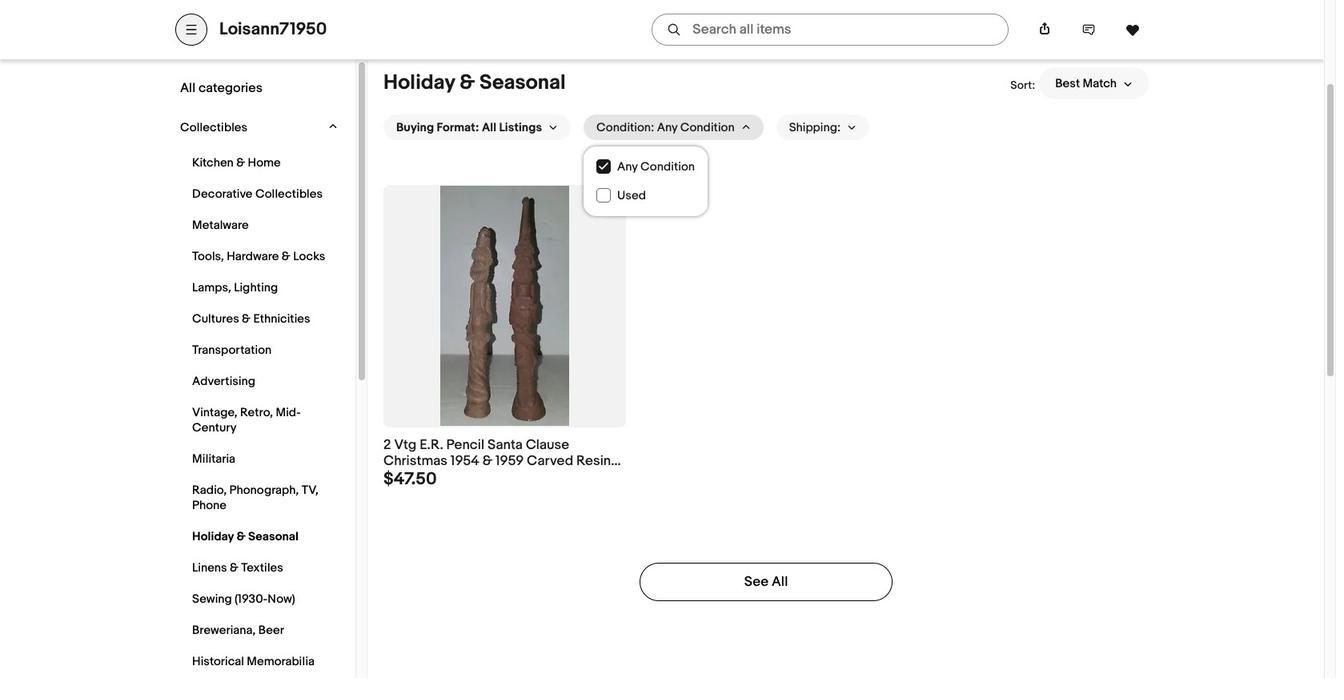 Task type: vqa. For each thing, say whether or not it's contained in the screenshot.
Oil
no



Task type: describe. For each thing, give the bounding box(es) containing it.
mid-
[[276, 405, 301, 420]]

categories
[[220, 19, 282, 34]]

saved seller loisann71950 image
[[1126, 22, 1140, 37]]

0 vertical spatial seasonal
[[480, 70, 566, 95]]

resin
[[576, 454, 611, 470]]

sewing (1930-now) link
[[188, 588, 334, 611]]

2 vertical spatial all
[[772, 574, 788, 590]]

santa
[[488, 437, 523, 453]]

militaria
[[192, 452, 235, 467]]

loisann71950 link
[[219, 19, 327, 40]]

tv,
[[302, 483, 319, 498]]

vintage, retro, mid- century link
[[188, 401, 334, 440]]

holiday & seasonal tab panel
[[175, 54, 1149, 678]]

christmas
[[384, 454, 448, 470]]

all inside dropdown button
[[482, 120, 497, 135]]

best match
[[1055, 76, 1117, 91]]

& inside 2 vtg e.r. pencil santa clause christmas 1954 & 1959 carved resin wood unknown
[[483, 454, 493, 470]]

sewing (1930-now)
[[192, 592, 295, 607]]

pencil
[[446, 437, 485, 453]]

match
[[1083, 76, 1117, 91]]

see all link
[[640, 563, 893, 602]]

2 vtg e.r. pencil santa clause christmas 1954 & 1959 carved resin wood unknown button
[[384, 437, 626, 486]]

wood
[[384, 470, 421, 486]]

1 horizontal spatial holiday & seasonal
[[384, 70, 566, 95]]

historical
[[192, 654, 244, 669]]

seasonal inside holiday & seasonal link
[[248, 529, 298, 544]]

metalware
[[192, 218, 249, 233]]

any condition checkbox item
[[584, 153, 708, 181]]

sort:
[[1011, 78, 1035, 92]]

lamps, lighting
[[192, 280, 278, 295]]

tools, hardware & locks
[[192, 249, 325, 264]]

radio, phonograph, tv, phone link
[[188, 479, 334, 517]]

beer
[[258, 623, 284, 638]]

menu inside holiday & seasonal tab panel
[[584, 153, 708, 216]]

lighting
[[234, 280, 278, 295]]

linens & textiles link
[[188, 556, 334, 580]]

breweriana,
[[192, 623, 256, 638]]

2 vtg e.r. pencil santa clause christmas 1954 & 1959 carved resin wood unknown
[[384, 437, 611, 486]]

cultures
[[192, 311, 239, 327]]

& right linens
[[230, 560, 239, 576]]

0 vertical spatial holiday
[[384, 70, 455, 95]]

shipping: button
[[776, 114, 870, 140]]

2 vtg e.r. pencil santa clause christmas 1954 & 1959 carved resin wood unknown : quick view image
[[440, 186, 569, 426]]

sewing
[[192, 592, 232, 607]]

ethnicities
[[253, 311, 310, 327]]

decorative collectibles
[[192, 187, 323, 202]]

& right cultures at the top
[[242, 311, 251, 327]]

best match button
[[1039, 67, 1149, 99]]

listings
[[499, 120, 542, 135]]

2
[[384, 437, 391, 453]]

shipping:
[[789, 120, 841, 135]]

decorative
[[192, 187, 253, 202]]

home
[[248, 155, 281, 171]]

any condition
[[617, 159, 695, 175]]

condition: any condition button
[[584, 114, 764, 140]]

$47.50
[[384, 469, 437, 490]]

used
[[617, 188, 646, 203]]

loisann71950
[[219, 19, 327, 40]]

retro,
[[240, 405, 273, 420]]

vintage,
[[192, 405, 238, 420]]

lamps, lighting link
[[188, 276, 334, 299]]

breweriana, beer link
[[188, 619, 334, 642]]

any inside checkbox item
[[617, 159, 638, 175]]

condition:
[[597, 120, 654, 135]]

linens & textiles
[[192, 560, 283, 576]]

all categories link
[[176, 76, 338, 100]]

transportation
[[192, 343, 272, 358]]

holiday & seasonal link
[[188, 525, 334, 548]]

condition: any condition
[[597, 120, 735, 135]]

clause
[[526, 437, 569, 453]]

linens
[[192, 560, 227, 576]]

collectibles inside collectibles 'link'
[[180, 120, 248, 135]]

now)
[[268, 592, 295, 607]]



Task type: locate. For each thing, give the bounding box(es) containing it.
0 vertical spatial collectibles
[[180, 120, 248, 135]]

all right format:
[[482, 120, 497, 135]]

tab list
[[331, 11, 360, 42]]

textiles
[[241, 560, 283, 576]]

any
[[657, 120, 678, 135], [617, 159, 638, 175]]

0 horizontal spatial holiday
[[192, 529, 234, 544]]

seasonal up textiles
[[248, 529, 298, 544]]

decorative collectibles link
[[188, 183, 334, 206]]

all right see
[[772, 574, 788, 590]]

1959
[[496, 454, 524, 470]]

1 vertical spatial condition
[[641, 159, 695, 175]]

vtg
[[394, 437, 417, 453]]

1954
[[451, 454, 480, 470]]

0 horizontal spatial all
[[180, 80, 196, 96]]

1 vertical spatial any
[[617, 159, 638, 175]]

condition up used checkbox item
[[641, 159, 695, 175]]

1 vertical spatial seasonal
[[248, 529, 298, 544]]

kitchen
[[192, 155, 234, 171]]

format:
[[437, 120, 479, 135]]

any up any condition
[[657, 120, 678, 135]]

holiday & seasonal up buying format: all listings dropdown button
[[384, 70, 566, 95]]

vintage, retro, mid- century
[[192, 405, 301, 436]]

1 horizontal spatial any
[[657, 120, 678, 135]]

phone
[[192, 498, 226, 513]]

unknown
[[424, 470, 481, 486]]

transportation link
[[188, 339, 334, 362]]

see all
[[744, 574, 788, 590]]

used checkbox item
[[584, 181, 708, 210]]

1 horizontal spatial collectibles
[[255, 187, 323, 202]]

condition
[[680, 120, 735, 135], [641, 159, 695, 175]]

0 vertical spatial any
[[657, 120, 678, 135]]

categories
[[198, 80, 263, 96]]

0 horizontal spatial holiday & seasonal
[[192, 529, 298, 544]]

holiday up buying
[[384, 70, 455, 95]]

metalware link
[[188, 214, 334, 237]]

1 horizontal spatial holiday
[[384, 70, 455, 95]]

all left the categories on the top left of the page
[[180, 80, 196, 96]]

0 vertical spatial all
[[180, 80, 196, 96]]

1 vertical spatial collectibles
[[255, 187, 323, 202]]

all categories
[[180, 80, 263, 96]]

holiday & seasonal
[[384, 70, 566, 95], [192, 529, 298, 544]]

cultures & ethnicities
[[192, 311, 310, 327]]

1 vertical spatial holiday
[[192, 529, 234, 544]]

holiday up linens
[[192, 529, 234, 544]]

0 horizontal spatial any
[[617, 159, 638, 175]]

seasonal
[[480, 70, 566, 95], [248, 529, 298, 544]]

collectibles up 'kitchen'
[[180, 120, 248, 135]]

kitchen & home
[[192, 155, 281, 171]]

collectibles down home
[[255, 187, 323, 202]]

buying format: all listings
[[396, 120, 542, 135]]

1 horizontal spatial seasonal
[[480, 70, 566, 95]]

e.r.
[[420, 437, 443, 453]]

2 horizontal spatial all
[[772, 574, 788, 590]]

buying format: all listings button
[[384, 114, 571, 140]]

radio, phonograph, tv, phone
[[192, 483, 319, 513]]

buying
[[396, 120, 434, 135]]

seasonal up listings on the top
[[480, 70, 566, 95]]

any up used
[[617, 159, 638, 175]]

categories button
[[175, 10, 306, 42]]

(1930-
[[235, 592, 268, 607]]

condition inside checkbox item
[[641, 159, 695, 175]]

hardware
[[227, 249, 279, 264]]

breweriana, beer
[[192, 623, 284, 638]]

holiday inside holiday & seasonal link
[[192, 529, 234, 544]]

condition up any condition
[[680, 120, 735, 135]]

menu containing any condition
[[584, 153, 708, 216]]

advertising link
[[188, 370, 334, 393]]

& left home
[[236, 155, 245, 171]]

lamps,
[[192, 280, 231, 295]]

& up linens & textiles
[[237, 529, 246, 544]]

1 vertical spatial holiday & seasonal
[[192, 529, 298, 544]]

historical memorabilia
[[192, 654, 315, 669]]

militaria link
[[188, 448, 334, 471]]

1 horizontal spatial all
[[482, 120, 497, 135]]

0 horizontal spatial collectibles
[[180, 120, 248, 135]]

best
[[1055, 76, 1080, 91]]

&
[[460, 70, 475, 95], [236, 155, 245, 171], [282, 249, 290, 264], [242, 311, 251, 327], [483, 454, 493, 470], [237, 529, 246, 544], [230, 560, 239, 576]]

tools,
[[192, 249, 224, 264]]

see
[[744, 574, 769, 590]]

1 vertical spatial all
[[482, 120, 497, 135]]

& up buying format: all listings
[[460, 70, 475, 95]]

tab
[[331, 11, 360, 42]]

0 horizontal spatial seasonal
[[248, 529, 298, 544]]

Search all items field
[[652, 14, 1009, 46]]

all
[[180, 80, 196, 96], [482, 120, 497, 135], [772, 574, 788, 590]]

collectibles
[[180, 120, 248, 135], [255, 187, 323, 202]]

collectibles inside decorative collectibles link
[[255, 187, 323, 202]]

condition inside dropdown button
[[680, 120, 735, 135]]

holiday
[[384, 70, 455, 95], [192, 529, 234, 544]]

menu
[[584, 153, 708, 216]]

historical memorabilia link
[[188, 650, 334, 673]]

century
[[192, 420, 237, 436]]

& left 1959
[[483, 454, 493, 470]]

0 vertical spatial condition
[[680, 120, 735, 135]]

locks
[[293, 249, 325, 264]]

memorabilia
[[247, 654, 315, 669]]

radio,
[[192, 483, 227, 498]]

kitchen & home link
[[188, 151, 334, 175]]

advertising
[[192, 374, 255, 389]]

holiday & seasonal up linens & textiles
[[192, 529, 298, 544]]

collectibles link
[[176, 116, 322, 139]]

cultures & ethnicities link
[[188, 307, 334, 331]]

& left locks on the top left
[[282, 249, 290, 264]]

any inside dropdown button
[[657, 120, 678, 135]]

carved
[[527, 454, 573, 470]]

phonograph,
[[229, 483, 299, 498]]

0 vertical spatial holiday & seasonal
[[384, 70, 566, 95]]



